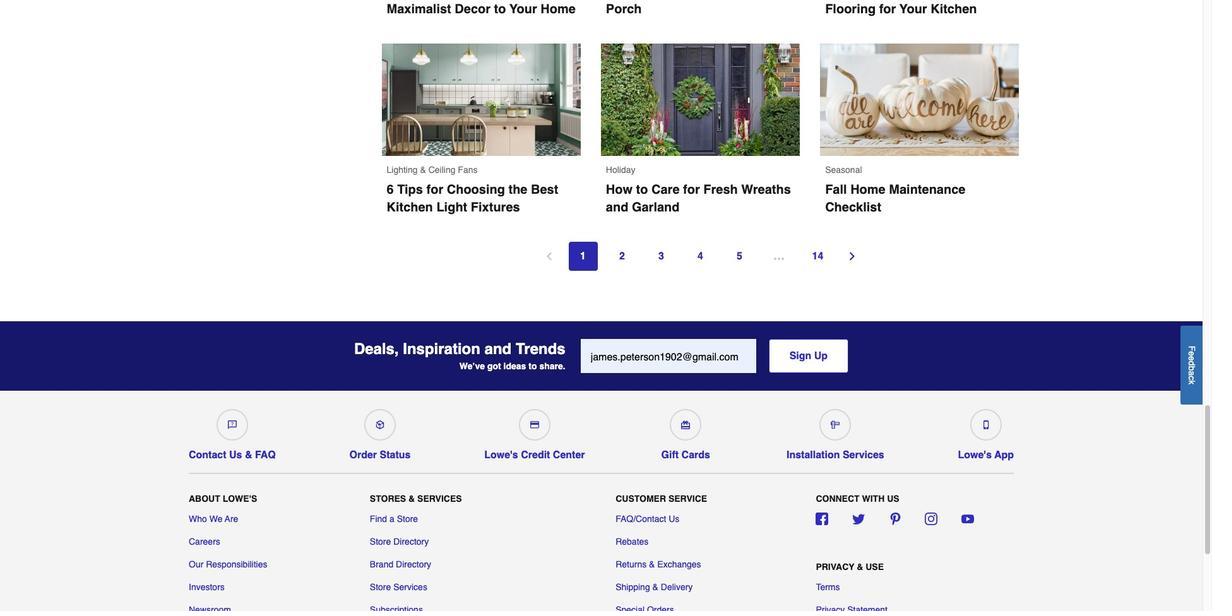 Task type: describe. For each thing, give the bounding box(es) containing it.
a navy blue door on a brick home decorated with a fresh wreath and garland. image
[[601, 44, 800, 156]]

with
[[862, 494, 885, 504]]

0 horizontal spatial a
[[390, 514, 395, 524]]

app
[[995, 450, 1014, 461]]

customer care image
[[228, 421, 237, 429]]

center
[[553, 450, 585, 461]]

Email Address email field
[[581, 339, 756, 373]]

rebates link
[[616, 536, 649, 548]]

pinterest image
[[889, 513, 901, 526]]

fall
[[825, 182, 847, 197]]

order
[[350, 450, 377, 461]]

customer service
[[616, 494, 707, 504]]

dimensions image
[[831, 421, 840, 429]]

ceiling
[[429, 165, 456, 175]]

& left faq
[[245, 450, 252, 461]]

shipping
[[616, 583, 650, 593]]

store services link
[[370, 581, 427, 594]]

order status
[[350, 450, 411, 461]]

credit card image
[[530, 421, 539, 429]]

f e e d b a c k
[[1187, 346, 1197, 384]]

responsibilities
[[206, 560, 267, 570]]

terms link
[[816, 581, 840, 594]]

tips
[[397, 182, 423, 197]]

wreaths
[[742, 182, 791, 197]]

6
[[387, 182, 394, 197]]

to inside deals, inspiration and trends we've got ideas to share.
[[529, 361, 537, 371]]

brand directory
[[370, 560, 431, 570]]

3 button
[[647, 242, 676, 271]]

returns & exchanges link
[[616, 559, 701, 571]]

brand
[[370, 560, 394, 570]]

and inside how to care for fresh wreaths and garland
[[606, 200, 629, 215]]

fans
[[458, 165, 478, 175]]

k
[[1187, 380, 1197, 384]]

store directory
[[370, 537, 429, 547]]

2
[[619, 251, 625, 262]]

returns & exchanges
[[616, 560, 701, 570]]

f e e d b a c k button
[[1181, 326, 1203, 405]]

fresh
[[704, 182, 738, 197]]

light
[[437, 200, 467, 215]]

f
[[1187, 346, 1197, 351]]

faq/contact us link
[[616, 513, 680, 526]]

ideas
[[504, 361, 526, 371]]

inspiration
[[403, 340, 481, 358]]

and inside deals, inspiration and trends we've got ideas to share.
[[485, 340, 512, 358]]

privacy
[[816, 562, 855, 572]]

shipping & delivery link
[[616, 581, 693, 594]]

2 e from the top
[[1187, 356, 1197, 361]]

for inside 6 tips for choosing the best kitchen light fixtures
[[427, 182, 443, 197]]

connect
[[816, 494, 860, 504]]

facebook image
[[816, 513, 829, 526]]

maintenance
[[889, 182, 966, 197]]

4 button
[[686, 242, 715, 271]]

services for store services
[[394, 583, 427, 593]]

14 button
[[804, 242, 833, 271]]

care
[[652, 182, 680, 197]]

deals,
[[354, 340, 399, 358]]

deals, inspiration and trends we've got ideas to share.
[[354, 340, 566, 371]]

directory for store directory
[[394, 537, 429, 547]]

fall home maintenance checklist
[[825, 182, 969, 215]]

3
[[659, 251, 664, 262]]

contact
[[189, 450, 226, 461]]

services for installation services
[[843, 450, 884, 461]]

find a store
[[370, 514, 418, 524]]

our responsibilities link
[[189, 559, 267, 571]]

rebates
[[616, 537, 649, 547]]

are
[[225, 514, 238, 524]]

lighting
[[387, 165, 418, 175]]

store services
[[370, 583, 427, 593]]

status
[[380, 450, 411, 461]]

about lowe's
[[189, 494, 257, 504]]

& for shipping & delivery
[[653, 583, 659, 593]]

chevron left image
[[543, 250, 555, 263]]

got
[[487, 361, 501, 371]]

d
[[1187, 361, 1197, 366]]

use
[[866, 562, 884, 572]]

stores
[[370, 494, 406, 504]]

cards
[[682, 450, 710, 461]]

gift
[[662, 450, 679, 461]]

privacy & use
[[816, 562, 884, 572]]

garland
[[632, 200, 680, 215]]

we
[[209, 514, 223, 524]]

a inside button
[[1187, 371, 1197, 376]]

& for privacy & use
[[857, 562, 863, 572]]

dots image
[[774, 254, 784, 264]]

lowe's credit center link
[[484, 404, 585, 461]]

sign up button
[[769, 339, 849, 373]]

pickup image
[[376, 421, 385, 429]]

a modern kitchen with teal cabinets and a wood island with 3 gold hanging pendant lights. image
[[382, 44, 581, 156]]

5 button
[[725, 242, 754, 271]]

fixtures
[[471, 200, 520, 215]]

1
[[580, 251, 586, 262]]

lowe's app
[[958, 450, 1014, 461]]

checklist
[[825, 200, 882, 215]]

for inside how to care for fresh wreaths and garland
[[683, 182, 700, 197]]

installation services
[[787, 450, 884, 461]]

who we are
[[189, 514, 238, 524]]

trends
[[516, 340, 566, 358]]



Task type: locate. For each thing, give the bounding box(es) containing it.
and up got
[[485, 340, 512, 358]]

credit
[[521, 450, 550, 461]]

& left use
[[857, 562, 863, 572]]

0 vertical spatial services
[[843, 450, 884, 461]]

shipping & delivery
[[616, 583, 693, 593]]

to
[[636, 182, 648, 197], [529, 361, 537, 371]]

find
[[370, 514, 387, 524]]

a
[[1187, 371, 1197, 376], [390, 514, 395, 524]]

services
[[843, 450, 884, 461], [417, 494, 462, 504], [394, 583, 427, 593]]

careers
[[189, 537, 220, 547]]

0 horizontal spatial lowe's
[[223, 494, 257, 504]]

lowe's left app
[[958, 450, 992, 461]]

to right "ideas"
[[529, 361, 537, 371]]

store inside store services link
[[370, 583, 391, 593]]

a up k
[[1187, 371, 1197, 376]]

stores & services
[[370, 494, 462, 504]]

about
[[189, 494, 220, 504]]

2 button
[[608, 242, 637, 271]]

gift cards link
[[659, 404, 713, 461]]

e
[[1187, 351, 1197, 356], [1187, 356, 1197, 361]]

us for faq/contact
[[669, 514, 680, 524]]

holiday
[[606, 165, 636, 175]]

to inside how to care for fresh wreaths and garland
[[636, 182, 648, 197]]

e up b
[[1187, 356, 1197, 361]]

1 vertical spatial services
[[417, 494, 462, 504]]

us
[[887, 494, 900, 504]]

installation
[[787, 450, 840, 461]]

chevron right image
[[846, 250, 858, 263]]

lowe's left credit
[[484, 450, 518, 461]]

order status link
[[350, 404, 411, 461]]

store for directory
[[370, 537, 391, 547]]

&
[[420, 165, 426, 175], [245, 450, 252, 461], [409, 494, 415, 504], [649, 560, 655, 570], [857, 562, 863, 572], [653, 583, 659, 593]]

1 vertical spatial and
[[485, 340, 512, 358]]

and
[[606, 200, 629, 215], [485, 340, 512, 358]]

2 vertical spatial services
[[394, 583, 427, 593]]

services inside the installation services link
[[843, 450, 884, 461]]

directory down the store directory link
[[396, 560, 431, 570]]

for right care
[[683, 182, 700, 197]]

us inside 'link'
[[669, 514, 680, 524]]

best
[[531, 182, 558, 197]]

0 vertical spatial us
[[229, 450, 242, 461]]

14
[[812, 251, 824, 262]]

& right stores
[[409, 494, 415, 504]]

faq/contact
[[616, 514, 666, 524]]

to up garland
[[636, 182, 648, 197]]

5
[[737, 251, 743, 262]]

0 vertical spatial and
[[606, 200, 629, 215]]

service
[[669, 494, 707, 504]]

1 button
[[569, 242, 598, 271]]

lowe's up are
[[223, 494, 257, 504]]

connect with us
[[816, 494, 900, 504]]

0 horizontal spatial and
[[485, 340, 512, 358]]

0 vertical spatial directory
[[394, 537, 429, 547]]

sign
[[790, 350, 812, 362]]

directory
[[394, 537, 429, 547], [396, 560, 431, 570]]

1 vertical spatial store
[[370, 537, 391, 547]]

careers link
[[189, 536, 220, 548]]

0 horizontal spatial us
[[229, 450, 242, 461]]

faq/contact us
[[616, 514, 680, 524]]

store directory link
[[370, 536, 429, 548]]

b
[[1187, 366, 1197, 371]]

instagram image
[[925, 513, 938, 526]]

1 vertical spatial a
[[390, 514, 395, 524]]

1 horizontal spatial lowe's
[[484, 450, 518, 461]]

we've
[[460, 361, 485, 371]]

2 for from the left
[[683, 182, 700, 197]]

store inside the store directory link
[[370, 537, 391, 547]]

0 horizontal spatial for
[[427, 182, 443, 197]]

twitter image
[[852, 513, 865, 526]]

1 vertical spatial us
[[669, 514, 680, 524]]

us for contact
[[229, 450, 242, 461]]

& for returns & exchanges
[[649, 560, 655, 570]]

1 horizontal spatial for
[[683, 182, 700, 197]]

0 vertical spatial a
[[1187, 371, 1197, 376]]

our
[[189, 560, 204, 570]]

4
[[698, 251, 703, 262]]

0 horizontal spatial to
[[529, 361, 537, 371]]

services down brand directory
[[394, 583, 427, 593]]

investors link
[[189, 581, 225, 594]]

up
[[814, 350, 828, 362]]

returns
[[616, 560, 647, 570]]

1 horizontal spatial a
[[1187, 371, 1197, 376]]

lowe's credit center
[[484, 450, 585, 461]]

an entryway table decorated for fall with colorful faux pumpkins. image
[[820, 44, 1019, 156]]

how
[[606, 182, 633, 197]]

services up find a store
[[417, 494, 462, 504]]

1 vertical spatial to
[[529, 361, 537, 371]]

installation services link
[[787, 404, 884, 461]]

a right find
[[390, 514, 395, 524]]

share.
[[540, 361, 566, 371]]

store up brand
[[370, 537, 391, 547]]

& for lighting & ceiling fans
[[420, 165, 426, 175]]

exchanges
[[658, 560, 701, 570]]

gift cards
[[662, 450, 710, 461]]

services up connect with us
[[843, 450, 884, 461]]

brand directory link
[[370, 559, 431, 571]]

directory for brand directory
[[396, 560, 431, 570]]

the
[[509, 182, 528, 197]]

& left "ceiling"
[[420, 165, 426, 175]]

& right returns
[[649, 560, 655, 570]]

store down the stores & services
[[397, 514, 418, 524]]

seasonal
[[825, 165, 862, 175]]

home
[[851, 182, 886, 197]]

directory up brand directory link
[[394, 537, 429, 547]]

store for services
[[370, 583, 391, 593]]

& left delivery
[[653, 583, 659, 593]]

& for stores & services
[[409, 494, 415, 504]]

lowe's for lowe's app
[[958, 450, 992, 461]]

delivery
[[661, 583, 693, 593]]

lighting & ceiling fans
[[387, 165, 478, 175]]

us right contact
[[229, 450, 242, 461]]

us down customer service
[[669, 514, 680, 524]]

lowe's for lowe's credit center
[[484, 450, 518, 461]]

1 horizontal spatial to
[[636, 182, 648, 197]]

for
[[427, 182, 443, 197], [683, 182, 700, 197]]

lowe's app link
[[958, 404, 1014, 461]]

choosing
[[447, 182, 505, 197]]

2 horizontal spatial lowe's
[[958, 450, 992, 461]]

sign up form
[[581, 339, 849, 373]]

who
[[189, 514, 207, 524]]

sign up
[[790, 350, 828, 362]]

contact us & faq
[[189, 450, 276, 461]]

for down lighting & ceiling fans at the left top
[[427, 182, 443, 197]]

2 vertical spatial store
[[370, 583, 391, 593]]

contact us & faq link
[[189, 404, 276, 461]]

youtube image
[[962, 513, 974, 526]]

1 e from the top
[[1187, 351, 1197, 356]]

c
[[1187, 376, 1197, 380]]

and down how
[[606, 200, 629, 215]]

0 vertical spatial to
[[636, 182, 648, 197]]

1 for from the left
[[427, 182, 443, 197]]

1 vertical spatial directory
[[396, 560, 431, 570]]

6 tips for choosing the best kitchen light fixtures
[[387, 182, 562, 215]]

1 horizontal spatial us
[[669, 514, 680, 524]]

directory inside brand directory link
[[396, 560, 431, 570]]

faq
[[255, 450, 276, 461]]

find a store link
[[370, 513, 418, 526]]

store inside find a store link
[[397, 514, 418, 524]]

gift card image
[[682, 421, 690, 429]]

mobile image
[[982, 421, 991, 429]]

e up the d
[[1187, 351, 1197, 356]]

directory inside the store directory link
[[394, 537, 429, 547]]

1 horizontal spatial and
[[606, 200, 629, 215]]

services inside store services link
[[394, 583, 427, 593]]

0 vertical spatial store
[[397, 514, 418, 524]]

store down brand
[[370, 583, 391, 593]]



Task type: vqa. For each thing, say whether or not it's contained in the screenshot.
Rebates
yes



